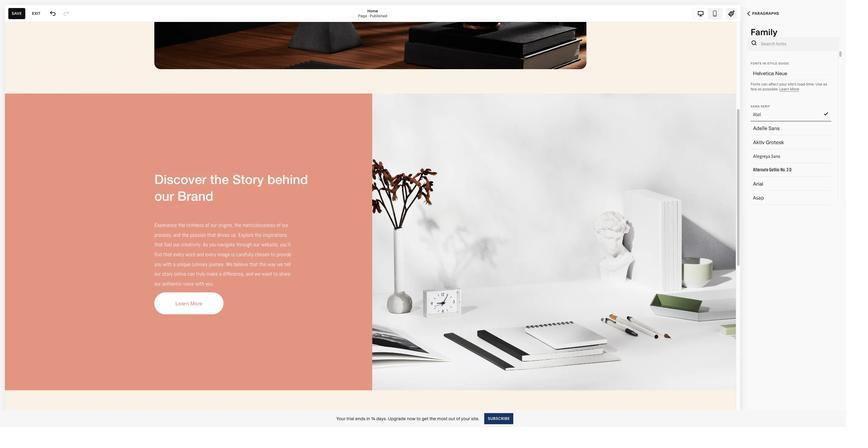 Task type: vqa. For each thing, say whether or not it's contained in the screenshot.
Serif
yes



Task type: describe. For each thing, give the bounding box(es) containing it.
trial
[[347, 416, 354, 421]]

1 vertical spatial in
[[366, 416, 370, 421]]

sans serif
[[751, 105, 770, 108]]

subscribe button
[[484, 413, 513, 424]]

learn
[[780, 87, 789, 91]]

out
[[449, 416, 455, 421]]

Search fonts text field
[[761, 37, 836, 51]]

1 horizontal spatial in
[[763, 62, 767, 65]]

·
[[368, 13, 369, 18]]

page
[[358, 13, 367, 18]]

fonts for fonts can affect your site's load time. use as few as possible.
[[751, 82, 761, 86]]

the
[[430, 416, 436, 421]]

0 horizontal spatial as
[[758, 87, 762, 91]]

alegreya sans image
[[746, 151, 828, 162]]

site.
[[471, 416, 480, 421]]

get
[[422, 416, 429, 421]]

few
[[751, 87, 757, 91]]

asap image
[[746, 193, 828, 204]]

style
[[768, 62, 778, 65]]

exit
[[32, 11, 40, 16]]

save
[[12, 11, 22, 16]]

serif
[[761, 105, 770, 108]]

can
[[761, 82, 768, 86]]

fonts can affect your site's load time. use as few as possible.
[[751, 82, 828, 91]]

site's
[[788, 82, 797, 86]]

learn more
[[780, 87, 800, 91]]

paragraphs button
[[741, 7, 786, 20]]

use
[[816, 82, 823, 86]]

family
[[751, 27, 778, 37]]

sans
[[751, 105, 760, 108]]

home page · published
[[358, 8, 387, 18]]

paragraphs
[[752, 11, 779, 16]]

alternate gothic no. 3 d image
[[746, 165, 828, 176]]

1 horizontal spatial as
[[824, 82, 828, 86]]

helvetica neue image
[[746, 68, 828, 79]]

arial image
[[746, 179, 828, 190]]



Task type: locate. For each thing, give the bounding box(es) containing it.
0 vertical spatial your
[[779, 82, 787, 86]]

affect
[[769, 82, 779, 86]]

days.
[[376, 416, 387, 421]]

fonts up 'few'
[[751, 82, 761, 86]]

fonts inside fonts can affect your site's load time. use as few as possible.
[[751, 82, 761, 86]]

your right of
[[461, 416, 470, 421]]

your trial ends in 14 days. upgrade now to get the most out of your site.
[[336, 416, 480, 421]]

0 horizontal spatial in
[[366, 416, 370, 421]]

0 horizontal spatial your
[[461, 416, 470, 421]]

fonts in style guide
[[751, 62, 789, 65]]

fonts
[[751, 62, 762, 65], [751, 82, 761, 86]]

save button
[[8, 8, 25, 19]]

guide
[[779, 62, 789, 65]]

14
[[371, 416, 375, 421]]

most
[[437, 416, 448, 421]]

as
[[824, 82, 828, 86], [758, 87, 762, 91]]

abel image
[[746, 109, 828, 120]]

fonts left style
[[751, 62, 762, 65]]

exit button
[[29, 8, 44, 19]]

row group
[[744, 51, 838, 427]]

time.
[[806, 82, 815, 86]]

aktiv grotesk image
[[746, 137, 828, 148]]

published
[[370, 13, 387, 18]]

2 fonts from the top
[[751, 82, 761, 86]]

learn more link
[[780, 87, 800, 92]]

possible.
[[763, 87, 779, 91]]

in
[[763, 62, 767, 65], [366, 416, 370, 421]]

1 vertical spatial fonts
[[751, 82, 761, 86]]

adelle sans image
[[746, 123, 828, 134]]

your up learn
[[779, 82, 787, 86]]

your inside fonts can affect your site's load time. use as few as possible.
[[779, 82, 787, 86]]

your
[[779, 82, 787, 86], [461, 416, 470, 421]]

1 horizontal spatial your
[[779, 82, 787, 86]]

1 vertical spatial your
[[461, 416, 470, 421]]

subscribe
[[488, 416, 510, 421]]

as right 'few'
[[758, 87, 762, 91]]

home
[[368, 8, 378, 13]]

0 vertical spatial fonts
[[751, 62, 762, 65]]

load
[[798, 82, 805, 86]]

ends
[[355, 416, 365, 421]]

in left 14
[[366, 416, 370, 421]]

1 vertical spatial as
[[758, 87, 762, 91]]

to
[[417, 416, 421, 421]]

fonts for fonts in style guide
[[751, 62, 762, 65]]

0 vertical spatial as
[[824, 82, 828, 86]]

your
[[336, 416, 346, 421]]

of
[[456, 416, 460, 421]]

tab list
[[694, 8, 722, 18]]

in left style
[[763, 62, 767, 65]]

now
[[407, 416, 416, 421]]

more
[[790, 87, 800, 91]]

row group containing fonts can affect your site's load time. use as few as possible.
[[744, 51, 838, 427]]

as right use
[[824, 82, 828, 86]]

1 fonts from the top
[[751, 62, 762, 65]]

0 vertical spatial in
[[763, 62, 767, 65]]

upgrade
[[388, 416, 406, 421]]



